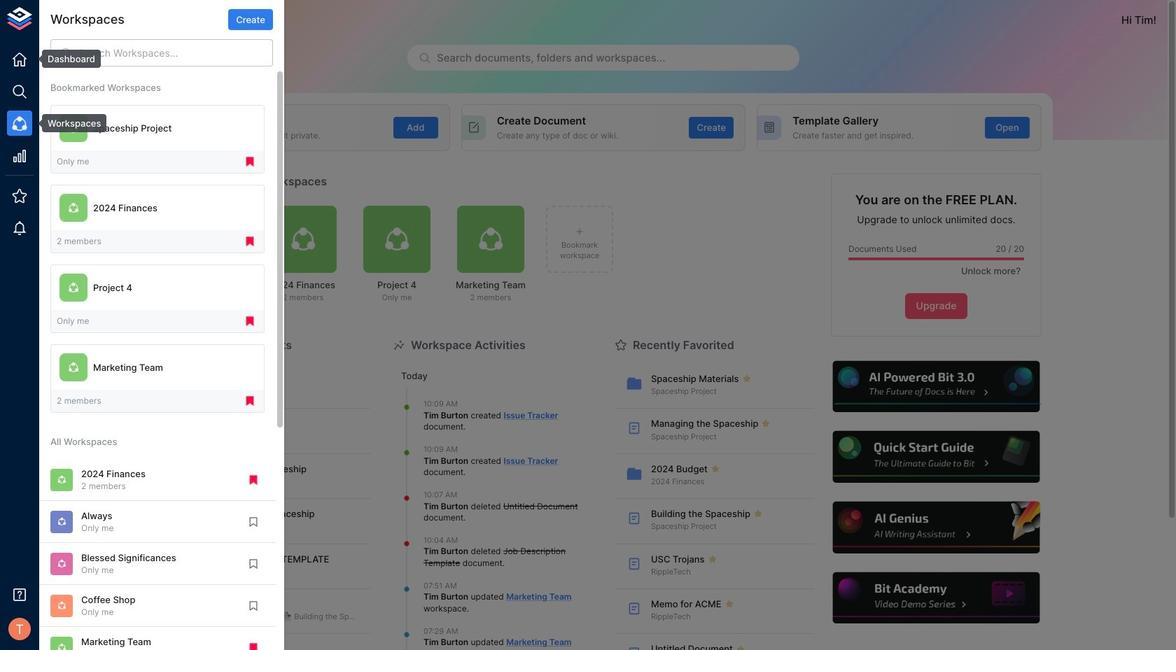 Task type: locate. For each thing, give the bounding box(es) containing it.
3 help image from the top
[[831, 500, 1042, 556]]

bookmark image
[[247, 558, 260, 571], [247, 600, 260, 613]]

1 bookmark image from the top
[[247, 558, 260, 571]]

remove bookmark image
[[244, 315, 256, 328], [244, 395, 256, 408], [247, 642, 260, 651]]

1 vertical spatial tooltip
[[32, 114, 107, 133]]

2 bookmark image from the top
[[247, 600, 260, 613]]

4 help image from the top
[[831, 571, 1042, 626]]

remove bookmark image
[[244, 156, 256, 168], [244, 235, 256, 248], [247, 474, 260, 487]]

tooltip
[[32, 50, 101, 68], [32, 114, 107, 133]]

bookmark image
[[247, 516, 260, 529]]

2 tooltip from the top
[[32, 114, 107, 133]]

1 vertical spatial remove bookmark image
[[244, 235, 256, 248]]

0 vertical spatial bookmark image
[[247, 558, 260, 571]]

0 vertical spatial tooltip
[[32, 50, 101, 68]]

help image
[[831, 359, 1042, 415], [831, 430, 1042, 485], [831, 500, 1042, 556], [831, 571, 1042, 626]]

2 vertical spatial remove bookmark image
[[247, 474, 260, 487]]

1 vertical spatial bookmark image
[[247, 600, 260, 613]]

0 vertical spatial remove bookmark image
[[244, 156, 256, 168]]



Task type: vqa. For each thing, say whether or not it's contained in the screenshot.
middle Bookmark icon
yes



Task type: describe. For each thing, give the bounding box(es) containing it.
2 help image from the top
[[831, 430, 1042, 485]]

1 tooltip from the top
[[32, 50, 101, 68]]

1 help image from the top
[[831, 359, 1042, 415]]

Search Workspaces... text field
[[78, 39, 273, 67]]

1 vertical spatial remove bookmark image
[[244, 395, 256, 408]]

0 vertical spatial remove bookmark image
[[244, 315, 256, 328]]

2 vertical spatial remove bookmark image
[[247, 642, 260, 651]]



